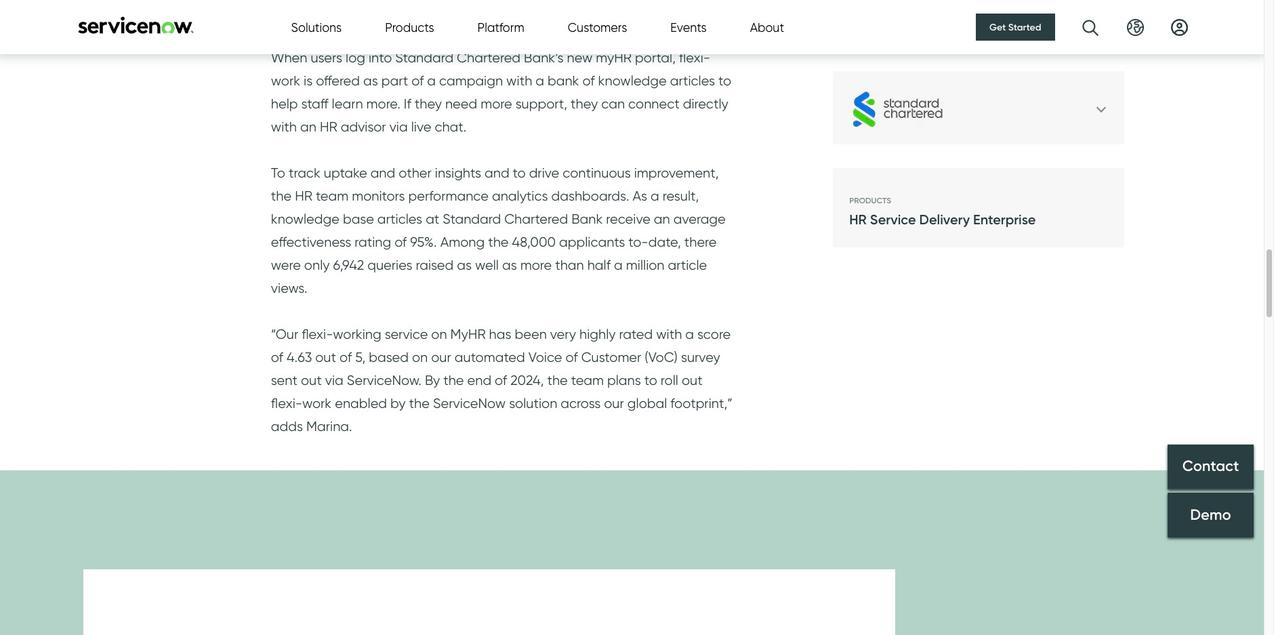 Task type: describe. For each thing, give the bounding box(es) containing it.
to inside the to track uptake and other insights and to drive continuous improvement, the hr team monitors performance analytics dashboards. as a result, knowledge base articles at standard chartered bank receive an average effectiveness rating of 95%. among the 48,000 applicants to-date, there were only 6,942 queries raised as well as more than half a million article views.
[[513, 165, 526, 181]]

knowledge inside the to track uptake and other insights and to drive continuous improvement, the hr team monitors performance analytics dashboards. as a result, knowledge base articles at standard chartered bank receive an average effectiveness rating of 95%. among the 48,000 applicants to-date, there were only 6,942 queries raised as well as more than half a million article views.
[[271, 211, 340, 227]]

hr inside 'products hr service delivery enterprise'
[[850, 212, 867, 228]]

rating
[[355, 234, 391, 250]]

continuous
[[563, 165, 631, 181]]

marina.
[[307, 419, 352, 435]]

2 they from the left
[[571, 96, 598, 112]]

0 vertical spatial on
[[431, 326, 447, 343]]

footprint,"
[[671, 396, 733, 412]]

chartered inside the to track uptake and other insights and to drive continuous improvement, the hr team monitors performance analytics dashboards. as a result, knowledge base articles at standard chartered bank receive an average effectiveness rating of 95%. among the 48,000 applicants to-date, there were only 6,942 queries raised as well as more than half a million article views.
[[505, 211, 568, 227]]

to
[[271, 165, 285, 181]]

other
[[399, 165, 432, 181]]

track
[[289, 165, 321, 181]]

contact
[[1183, 457, 1240, 476]]

insights
[[435, 165, 481, 181]]

enterprise
[[974, 212, 1036, 228]]

were
[[271, 257, 301, 274]]

knowledge inside when users log into standard chartered bank's new myhr portal, flexi- work is offered as part of a campaign with a bank of knowledge articles to help staff learn more. if they need more support, they can connect directly with an hr advisor via live chat.
[[598, 73, 667, 89]]

can
[[602, 96, 625, 112]]

solutions button
[[291, 18, 342, 36]]

of right part
[[412, 73, 424, 89]]

via inside when users log into standard chartered bank's new myhr portal, flexi- work is offered as part of a campaign with a bank of knowledge articles to help staff learn more. if they need more support, they can connect directly with an hr advisor via live chat.
[[390, 119, 408, 135]]

products hr service delivery enterprise
[[850, 195, 1036, 228]]

raised
[[416, 257, 454, 274]]

of down new
[[583, 73, 595, 89]]

an inside when users log into standard chartered bank's new myhr portal, flexi- work is offered as part of a campaign with a bank of knowledge articles to help staff learn more. if they need more support, they can connect directly with an hr advisor via live chat.
[[300, 119, 317, 135]]

products
[[850, 195, 892, 206]]

a up the support,
[[536, 73, 545, 89]]

via inside "our flexi-working service on myhr has been very highly rated with a score of 4.63 out of 5, based on our automated voice of customer (voc) survey sent out via servicenow. by the end of 2024, the team plans to roll out flexi-work enabled by the servicenow solution across our global footprint," adds marina.
[[325, 373, 344, 389]]

team inside the to track uptake and other insights and to drive continuous improvement, the hr team monitors performance analytics dashboards. as a result, knowledge base articles at standard chartered bank receive an average effectiveness rating of 95%. among the 48,000 applicants to-date, there were only 6,942 queries raised as well as more than half a million article views.
[[316, 188, 349, 204]]

portal,
[[635, 50, 676, 66]]

queries
[[368, 257, 413, 274]]

servicenow
[[433, 396, 506, 412]]

article
[[668, 257, 707, 274]]

to track uptake and other insights and to drive continuous improvement, the hr team monitors performance analytics dashboards. as a result, knowledge base articles at standard chartered bank receive an average effectiveness rating of 95%. among the 48,000 applicants to-date, there were only 6,942 queries raised as well as more than half a million article views.
[[271, 165, 726, 297]]

1 horizontal spatial as
[[457, 257, 472, 274]]

as
[[633, 188, 648, 204]]

support,
[[516, 96, 568, 112]]

48,000
[[512, 234, 556, 250]]

1 vertical spatial on
[[412, 349, 428, 366]]

improvement,
[[635, 165, 719, 181]]

sent
[[271, 373, 298, 389]]

platform button
[[478, 18, 525, 36]]

there
[[685, 234, 717, 250]]

events
[[671, 20, 707, 34]]

of left 4.63
[[271, 349, 283, 366]]

myhr
[[451, 326, 486, 343]]

the down voice
[[547, 373, 568, 389]]

new
[[567, 50, 593, 66]]

monitors
[[352, 188, 405, 204]]

million
[[626, 257, 665, 274]]

with inside "our flexi-working service on myhr has been very highly rated with a score of 4.63 out of 5, based on our automated voice of customer (voc) survey sent out via servicenow. by the end of 2024, the team plans to roll out flexi-work enabled by the servicenow solution across our global footprint," adds marina.
[[656, 326, 682, 343]]

5,
[[355, 349, 366, 366]]

contact link
[[1168, 445, 1254, 489]]

service
[[871, 212, 916, 228]]

analytics
[[492, 188, 548, 204]]

1 horizontal spatial our
[[604, 396, 624, 412]]

very
[[550, 326, 576, 343]]

uptake
[[324, 165, 367, 181]]

"our
[[271, 326, 299, 343]]

customer
[[582, 349, 642, 366]]

plans
[[608, 373, 641, 389]]

need
[[445, 96, 478, 112]]

standard inside the to track uptake and other insights and to drive continuous improvement, the hr team monitors performance analytics dashboards. as a result, knowledge base articles at standard chartered bank receive an average effectiveness rating of 95%. among the 48,000 applicants to-date, there were only 6,942 queries raised as well as more than half a million article views.
[[443, 211, 501, 227]]

articles inside the to track uptake and other insights and to drive continuous improvement, the hr team monitors performance analytics dashboards. as a result, knowledge base articles at standard chartered bank receive an average effectiveness rating of 95%. among the 48,000 applicants to-date, there were only 6,942 queries raised as well as more than half a million article views.
[[378, 211, 423, 227]]

flexi- inside when users log into standard chartered bank's new myhr portal, flexi- work is offered as part of a campaign with a bank of knowledge articles to help staff learn more. if they need more support, they can connect directly with an hr advisor via live chat.
[[679, 50, 711, 66]]

hr inside the to track uptake and other insights and to drive continuous improvement, the hr team monitors performance analytics dashboards. as a result, knowledge base articles at standard chartered bank receive an average effectiveness rating of 95%. among the 48,000 applicants to-date, there were only 6,942 queries raised as well as more than half a million article views.
[[295, 188, 313, 204]]

hr inside when users log into standard chartered bank's new myhr portal, flexi- work is offered as part of a campaign with a bank of knowledge articles to help staff learn more. if they need more support, they can connect directly with an hr advisor via live chat.
[[320, 119, 337, 135]]

log
[[346, 50, 365, 66]]

has
[[489, 326, 512, 343]]

the left end
[[444, 373, 464, 389]]

more inside when users log into standard chartered bank's new myhr portal, flexi- work is offered as part of a campaign with a bank of knowledge articles to help staff learn more. if they need more support, they can connect directly with an hr advisor via live chat.
[[481, 96, 512, 112]]

solution
[[509, 396, 558, 412]]

(voc)
[[645, 349, 678, 366]]

base
[[343, 211, 374, 227]]

to inside "our flexi-working service on myhr has been very highly rated with a score of 4.63 out of 5, based on our automated voice of customer (voc) survey sent out via servicenow. by the end of 2024, the team plans to roll out flexi-work enabled by the servicenow solution across our global footprint," adds marina.
[[645, 373, 658, 389]]

more inside the to track uptake and other insights and to drive continuous improvement, the hr team monitors performance analytics dashboards. as a result, knowledge base articles at standard chartered bank receive an average effectiveness rating of 95%. among the 48,000 applicants to-date, there were only 6,942 queries raised as well as more than half a million article views.
[[521, 257, 552, 274]]

the right by
[[409, 396, 430, 412]]

get started link
[[976, 14, 1055, 41]]

end
[[468, 373, 492, 389]]

about
[[750, 20, 785, 34]]

standard chartered bank logo right image
[[850, 87, 985, 132]]

95%. among
[[410, 234, 485, 250]]

"our flexi-working service on myhr has been very highly rated with a score of 4.63 out of 5, based on our automated voice of customer (voc) survey sent out via servicenow. by the end of 2024, the team plans to roll out flexi-work enabled by the servicenow solution across our global footprint," adds marina.
[[271, 326, 733, 435]]

2 and from the left
[[485, 165, 510, 181]]

go to servicenow account image
[[1171, 19, 1188, 36]]

chat.
[[435, 119, 467, 135]]

staff
[[301, 96, 329, 112]]

automated
[[455, 349, 525, 366]]

chartered inside when users log into standard chartered bank's new myhr portal, flexi- work is offered as part of a campaign with a bank of knowledge articles to help staff learn more. if they need more support, they can connect directly with an hr advisor via live chat.
[[457, 50, 521, 66]]

if
[[404, 96, 411, 112]]

when users log into standard chartered bank's new myhr portal, flexi- work is offered as part of a campaign with a bank of knowledge articles to help staff learn more. if they need more support, they can connect directly with an hr advisor via live chat.
[[271, 50, 732, 135]]

1 they from the left
[[415, 96, 442, 112]]

get started
[[990, 21, 1042, 33]]

highly
[[580, 326, 616, 343]]

been
[[515, 326, 547, 343]]

out right 'roll'
[[682, 373, 703, 389]]

of inside the to track uptake and other insights and to drive continuous improvement, the hr team monitors performance analytics dashboards. as a result, knowledge base articles at standard chartered bank receive an average effectiveness rating of 95%. among the 48,000 applicants to-date, there were only 6,942 queries raised as well as more than half a million article views.
[[395, 234, 407, 250]]

applicants
[[559, 234, 625, 250]]



Task type: locate. For each thing, give the bounding box(es) containing it.
to left 'roll'
[[645, 373, 658, 389]]

0 vertical spatial hr
[[320, 119, 337, 135]]

work left is
[[271, 73, 300, 89]]

via
[[390, 119, 408, 135], [325, 373, 344, 389]]

1 vertical spatial articles
[[378, 211, 423, 227]]

0 horizontal spatial and
[[371, 165, 395, 181]]

out right 4.63
[[315, 349, 336, 366]]

enabled
[[335, 396, 387, 412]]

1 vertical spatial work
[[302, 396, 332, 412]]

0 vertical spatial standard
[[395, 50, 454, 66]]

2 horizontal spatial as
[[502, 257, 517, 274]]

out
[[315, 349, 336, 366], [301, 373, 322, 389], [682, 373, 703, 389]]

standard down performance
[[443, 211, 501, 227]]

flexi- up 4.63
[[302, 326, 333, 343]]

of left 5, on the bottom left of the page
[[340, 349, 352, 366]]

an down staff
[[300, 119, 317, 135]]

half
[[588, 257, 611, 274]]

campaign
[[439, 73, 503, 89]]

0 horizontal spatial hr
[[295, 188, 313, 204]]

1 vertical spatial team
[[571, 373, 604, 389]]

as left part
[[363, 73, 378, 89]]

2 vertical spatial hr
[[850, 212, 867, 228]]

articles inside when users log into standard chartered bank's new myhr portal, flexi- work is offered as part of a campaign with a bank of knowledge articles to help staff learn more. if they need more support, they can connect directly with an hr advisor via live chat.
[[670, 73, 715, 89]]

0 horizontal spatial team
[[316, 188, 349, 204]]

at
[[426, 211, 440, 227]]

more down the campaign
[[481, 96, 512, 112]]

2 horizontal spatial hr
[[850, 212, 867, 228]]

0 horizontal spatial our
[[431, 349, 451, 366]]

chartered up 48,000
[[505, 211, 568, 227]]

service
[[385, 326, 428, 343]]

standard down products popup button
[[395, 50, 454, 66]]

they left can
[[571, 96, 598, 112]]

1 vertical spatial via
[[325, 373, 344, 389]]

only
[[304, 257, 330, 274]]

standard
[[395, 50, 454, 66], [443, 211, 501, 227]]

0 vertical spatial with
[[507, 73, 532, 89]]

get
[[990, 21, 1007, 33]]

our down plans
[[604, 396, 624, 412]]

to up directly
[[719, 73, 732, 89]]

users
[[311, 50, 342, 66]]

as right well
[[502, 257, 517, 274]]

1 vertical spatial with
[[271, 119, 297, 135]]

flexi- down events
[[679, 50, 711, 66]]

2 vertical spatial flexi-
[[271, 396, 302, 412]]

1 horizontal spatial to
[[645, 373, 658, 389]]

the down to
[[271, 188, 292, 204]]

an up date,
[[654, 211, 670, 227]]

team up across
[[571, 373, 604, 389]]

dashboards.
[[552, 188, 630, 204]]

of right end
[[495, 373, 507, 389]]

based
[[369, 349, 409, 366]]

as
[[363, 73, 378, 89], [457, 257, 472, 274], [502, 257, 517, 274]]

an inside the to track uptake and other insights and to drive continuous improvement, the hr team monitors performance analytics dashboards. as a result, knowledge base articles at standard chartered bank receive an average effectiveness rating of 95%. among the 48,000 applicants to-date, there were only 6,942 queries raised as well as more than half a million article views.
[[654, 211, 670, 227]]

to
[[719, 73, 732, 89], [513, 165, 526, 181], [645, 373, 658, 389]]

more
[[481, 96, 512, 112], [521, 257, 552, 274]]

rated
[[619, 326, 653, 343]]

solutions
[[291, 20, 342, 34]]

they right if
[[415, 96, 442, 112]]

0 horizontal spatial as
[[363, 73, 378, 89]]

average
[[674, 211, 726, 227]]

work up marina.
[[302, 396, 332, 412]]

0 vertical spatial team
[[316, 188, 349, 204]]

1 horizontal spatial they
[[571, 96, 598, 112]]

1 horizontal spatial knowledge
[[598, 73, 667, 89]]

1 horizontal spatial hr
[[320, 119, 337, 135]]

voice
[[529, 349, 562, 366]]

part
[[382, 73, 408, 89]]

flexi-
[[679, 50, 711, 66], [302, 326, 333, 343], [271, 396, 302, 412]]

knowledge
[[598, 73, 667, 89], [271, 211, 340, 227]]

1 vertical spatial more
[[521, 257, 552, 274]]

1 horizontal spatial on
[[431, 326, 447, 343]]

1 and from the left
[[371, 165, 395, 181]]

0 vertical spatial via
[[390, 119, 408, 135]]

connect
[[629, 96, 680, 112]]

into
[[369, 50, 392, 66]]

products
[[385, 20, 434, 34]]

the
[[271, 188, 292, 204], [488, 234, 509, 250], [444, 373, 464, 389], [547, 373, 568, 389], [409, 396, 430, 412]]

1 vertical spatial chartered
[[505, 211, 568, 227]]

a inside "our flexi-working service on myhr has been very highly rated with a score of 4.63 out of 5, based on our automated voice of customer (voc) survey sent out via servicenow. by the end of 2024, the team plans to roll out flexi-work enabled by the servicenow solution across our global footprint," adds marina.
[[686, 326, 694, 343]]

1 vertical spatial standard
[[443, 211, 501, 227]]

advisor
[[341, 119, 386, 135]]

performance
[[409, 188, 489, 204]]

offered
[[316, 73, 360, 89]]

more down 48,000
[[521, 257, 552, 274]]

effectiveness
[[271, 234, 351, 250]]

0 vertical spatial knowledge
[[598, 73, 667, 89]]

as left well
[[457, 257, 472, 274]]

out down 4.63
[[301, 373, 322, 389]]

of down very
[[566, 349, 578, 366]]

0 vertical spatial work
[[271, 73, 300, 89]]

customers button
[[568, 18, 627, 36]]

receive
[[606, 211, 651, 227]]

1 horizontal spatial an
[[654, 211, 670, 227]]

2 horizontal spatial to
[[719, 73, 732, 89]]

articles up directly
[[670, 73, 715, 89]]

4.63
[[287, 349, 312, 366]]

0 vertical spatial an
[[300, 119, 317, 135]]

on
[[431, 326, 447, 343], [412, 349, 428, 366]]

more.
[[367, 96, 401, 112]]

1 horizontal spatial team
[[571, 373, 604, 389]]

1 horizontal spatial via
[[390, 119, 408, 135]]

via left live
[[390, 119, 408, 135]]

0 horizontal spatial work
[[271, 73, 300, 89]]

0 horizontal spatial with
[[271, 119, 297, 135]]

and up monitors
[[371, 165, 395, 181]]

1 horizontal spatial more
[[521, 257, 552, 274]]

1 vertical spatial flexi-
[[302, 326, 333, 343]]

a left the score
[[686, 326, 694, 343]]

hr down products
[[850, 212, 867, 228]]

date,
[[649, 234, 681, 250]]

a right half
[[614, 257, 623, 274]]

by
[[391, 396, 406, 412]]

customers
[[568, 20, 627, 34]]

help
[[271, 96, 298, 112]]

chartered up the campaign
[[457, 50, 521, 66]]

global
[[628, 396, 667, 412]]

hr down staff
[[320, 119, 337, 135]]

with down help
[[271, 119, 297, 135]]

a right as
[[651, 188, 660, 204]]

on left myhr
[[431, 326, 447, 343]]

to-
[[629, 234, 649, 250]]

1 vertical spatial knowledge
[[271, 211, 340, 227]]

0 vertical spatial to
[[719, 73, 732, 89]]

roll
[[661, 373, 679, 389]]

0 horizontal spatial they
[[415, 96, 442, 112]]

hr service delivery enterprise link
[[850, 208, 1036, 231]]

2 vertical spatial to
[[645, 373, 658, 389]]

drive
[[529, 165, 560, 181]]

0 horizontal spatial via
[[325, 373, 344, 389]]

team inside "our flexi-working service on myhr has been very highly rated with a score of 4.63 out of 5, based on our automated voice of customer (voc) survey sent out via servicenow. by the end of 2024, the team plans to roll out flexi-work enabled by the servicenow solution across our global footprint," adds marina.
[[571, 373, 604, 389]]

a
[[427, 73, 436, 89], [536, 73, 545, 89], [651, 188, 660, 204], [614, 257, 623, 274], [686, 326, 694, 343]]

0 horizontal spatial more
[[481, 96, 512, 112]]

is
[[304, 73, 313, 89]]

0 horizontal spatial to
[[513, 165, 526, 181]]

standard inside when users log into standard chartered bank's new myhr portal, flexi- work is offered as part of a campaign with a bank of knowledge articles to help staff learn more. if they need more support, they can connect directly with an hr advisor via live chat.
[[395, 50, 454, 66]]

our down myhr
[[431, 349, 451, 366]]

learn
[[332, 96, 363, 112]]

result,
[[663, 188, 699, 204]]

hr down the track
[[295, 188, 313, 204]]

1 vertical spatial our
[[604, 396, 624, 412]]

adds
[[271, 419, 303, 435]]

servicenow. by
[[347, 373, 440, 389]]

1 horizontal spatial work
[[302, 396, 332, 412]]

with
[[507, 73, 532, 89], [271, 119, 297, 135], [656, 326, 682, 343]]

directly
[[683, 96, 729, 112]]

0 vertical spatial chartered
[[457, 50, 521, 66]]

live
[[411, 119, 432, 135]]

1 horizontal spatial articles
[[670, 73, 715, 89]]

and up analytics on the top left of the page
[[485, 165, 510, 181]]

2 horizontal spatial with
[[656, 326, 682, 343]]

hr
[[320, 119, 337, 135], [295, 188, 313, 204], [850, 212, 867, 228]]

servicenow image
[[76, 16, 195, 34]]

when
[[271, 50, 307, 66]]

started
[[1009, 21, 1042, 33]]

and
[[371, 165, 395, 181], [485, 165, 510, 181]]

0 vertical spatial our
[[431, 349, 451, 366]]

1 vertical spatial an
[[654, 211, 670, 227]]

survey
[[681, 349, 721, 366]]

work inside "our flexi-working service on myhr has been very highly rated with a score of 4.63 out of 5, based on our automated voice of customer (voc) survey sent out via servicenow. by the end of 2024, the team plans to roll out flexi-work enabled by the servicenow solution across our global footprint," adds marina.
[[302, 396, 332, 412]]

about button
[[750, 18, 785, 36]]

knowledge down myhr
[[598, 73, 667, 89]]

platform
[[478, 20, 525, 34]]

events button
[[671, 18, 707, 36]]

team
[[316, 188, 349, 204], [571, 373, 604, 389]]

flexi- up the adds
[[271, 396, 302, 412]]

knowledge up effectiveness
[[271, 211, 340, 227]]

team down uptake
[[316, 188, 349, 204]]

0 horizontal spatial articles
[[378, 211, 423, 227]]

than
[[555, 257, 584, 274]]

0 vertical spatial articles
[[670, 73, 715, 89]]

6,942
[[333, 257, 364, 274]]

a right part
[[427, 73, 436, 89]]

2024,
[[511, 373, 544, 389]]

to up analytics on the top left of the page
[[513, 165, 526, 181]]

bank
[[572, 211, 603, 227]]

on down service
[[412, 349, 428, 366]]

2 vertical spatial with
[[656, 326, 682, 343]]

working
[[333, 326, 382, 343]]

demo link
[[1168, 493, 1254, 538]]

with up the support,
[[507, 73, 532, 89]]

1 vertical spatial hr
[[295, 188, 313, 204]]

as inside when users log into standard chartered bank's new myhr portal, flexi- work is offered as part of a campaign with a bank of knowledge articles to help staff learn more. if they need more support, they can connect directly with an hr advisor via live chat.
[[363, 73, 378, 89]]

of up queries
[[395, 234, 407, 250]]

1 horizontal spatial and
[[485, 165, 510, 181]]

demo
[[1191, 506, 1232, 524]]

0 vertical spatial more
[[481, 96, 512, 112]]

with up (voc)
[[656, 326, 682, 343]]

0 horizontal spatial an
[[300, 119, 317, 135]]

to inside when users log into standard chartered bank's new myhr portal, flexi- work is offered as part of a campaign with a bank of knowledge articles to help staff learn more. if they need more support, they can connect directly with an hr advisor via live chat.
[[719, 73, 732, 89]]

0 vertical spatial flexi-
[[679, 50, 711, 66]]

0 horizontal spatial knowledge
[[271, 211, 340, 227]]

1 horizontal spatial with
[[507, 73, 532, 89]]

1 vertical spatial to
[[513, 165, 526, 181]]

work inside when users log into standard chartered bank's new myhr portal, flexi- work is offered as part of a campaign with a bank of knowledge articles to help staff learn more. if they need more support, they can connect directly with an hr advisor via live chat.
[[271, 73, 300, 89]]

articles down monitors
[[378, 211, 423, 227]]

across
[[561, 396, 601, 412]]

0 horizontal spatial on
[[412, 349, 428, 366]]

via up enabled
[[325, 373, 344, 389]]

myhr
[[596, 50, 632, 66]]

the up well
[[488, 234, 509, 250]]

articles
[[670, 73, 715, 89], [378, 211, 423, 227]]



Task type: vqa. For each thing, say whether or not it's contained in the screenshot.
Calculators on the left of page
no



